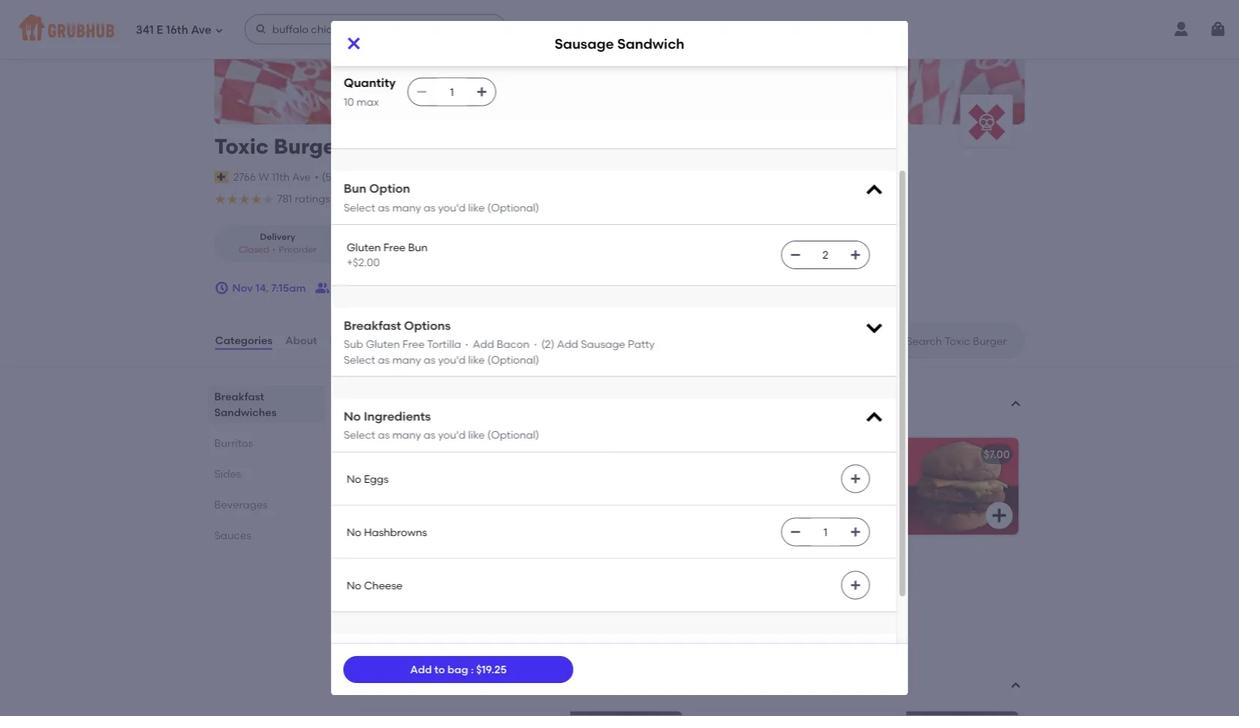 Task type: describe. For each thing, give the bounding box(es) containing it.
people icon image
[[315, 281, 330, 296]]

2766 w 11th ave
[[233, 171, 311, 183]]

2 ∙ from the left
[[532, 338, 538, 351]]

hash inside croissant bun, smoked bacon, hash brown patty, egg, american cheese
[[861, 469, 888, 482]]

breakfast options sub gluten free tortilla ∙ add bacon ∙ ( 2 ) add sausage patty select as many as you'd like (optional)
[[343, 318, 654, 366]]

closed
[[239, 244, 269, 255]]

&
[[390, 558, 398, 571]]

no for ingredients
[[343, 409, 361, 424]]

option
[[369, 181, 410, 196]]

time
[[464, 194, 484, 205]]

quantity
[[343, 76, 395, 90]]

255-
[[348, 171, 370, 183]]

tortilla
[[427, 338, 461, 351]]

patty, inside the croissant bun, sausage, hash brown patty, egg, american cheese
[[402, 484, 431, 497]]

patty, inside croissant bun, smoked bacon, hash brown patty, egg, american cheese
[[738, 484, 767, 497]]

as right reviews button
[[377, 353, 389, 366]]

no for hashbrowns
[[346, 526, 361, 539]]

7:15am
[[271, 282, 306, 295]]

a
[[390, 645, 399, 659]]

on time delivery
[[449, 194, 520, 205]]

beverages
[[214, 498, 268, 511]]

bacon,
[[823, 469, 859, 482]]

smoked
[[779, 469, 821, 482]]

sandwiches for breakfast sandwiches
[[214, 406, 277, 419]]

you'd inside breakfast options sub gluten free tortilla ∙ add bacon ∙ ( 2 ) add sausage patty select as many as you'd like (optional)
[[438, 353, 465, 366]]

sides
[[214, 468, 241, 480]]

sauces
[[214, 529, 251, 542]]

2 vertical spatial input item quantity number field
[[809, 519, 842, 546]]

start
[[333, 282, 358, 295]]

burritos tab
[[214, 435, 319, 451]]

16th
[[166, 23, 188, 37]]

search icon image
[[882, 332, 900, 350]]

about
[[285, 334, 317, 347]]

croissant for sausage sandwich
[[367, 469, 416, 482]]

(optional) inside breakfast options sub gluten free tortilla ∙ add bacon ∙ ( 2 ) add sausage patty select as many as you'd like (optional)
[[487, 353, 539, 366]]

bun, for sausage sandwich
[[418, 469, 441, 482]]

sub
[[343, 338, 363, 351]]

good
[[365, 194, 389, 205]]

sandwiches for breakfast sandwiches new!
[[437, 387, 532, 406]]

341 e 16th ave
[[136, 23, 211, 37]]

cheese inside croissant bun, smoked bacon, hash brown patty, egg, american cheese
[[847, 484, 886, 497]]

breakfast for breakfast options sub gluten free tortilla ∙ add bacon ∙ ( 2 ) add sausage patty select as many as you'd like (optional)
[[343, 318, 401, 333]]

)
[[550, 338, 554, 351]]

781 ratings
[[277, 192, 330, 205]]

341
[[136, 23, 154, 37]]

svg image inside nov 14, 7:15am button
[[214, 281, 229, 296]]

breakfast for breakfast sandwiches new!
[[355, 387, 433, 406]]

eggs
[[364, 473, 388, 485]]

egg & cheese sandwich
[[367, 558, 493, 571]]

brown inside croissant bun, hash brown patty, egg, american cheese
[[472, 580, 504, 592]]

• (541) 255-4345
[[315, 171, 395, 183]]

93
[[424, 192, 436, 205]]

0 horizontal spatial sausage sandwich
[[367, 448, 466, 461]]

gluten inside breakfast options sub gluten free tortilla ∙ add bacon ∙ ( 2 ) add sausage patty select as many as you'd like (optional)
[[365, 338, 400, 351]]

bacon inside breakfast options sub gluten free tortilla ∙ add bacon ∙ ( 2 ) add sausage patty select as many as you'd like (optional)
[[496, 338, 529, 351]]

many for ingredients
[[392, 429, 421, 442]]

as down option
[[377, 201, 389, 214]]

delivery closed • preorder
[[239, 231, 317, 255]]

as down the tortilla on the left of the page
[[423, 353, 435, 366]]

781
[[277, 192, 292, 205]]

nov
[[232, 282, 253, 295]]

reviews button
[[329, 314, 372, 368]]

gluten free bun +$2.00
[[346, 241, 427, 269]]

toxic burger logo image
[[960, 95, 1013, 147]]

bun inside gluten free bun +$2.00
[[408, 241, 427, 254]]

nov 14, 7:15am button
[[214, 275, 306, 302]]

pulled pork burrito image
[[906, 712, 1019, 717]]

burritos inside tab
[[214, 437, 253, 450]]

many inside breakfast options sub gluten free tortilla ∙ add bacon ∙ ( 2 ) add sausage patty select as many as you'd like (optional)
[[392, 353, 421, 366]]

egg & cheese sandwich image
[[570, 548, 683, 646]]

14,
[[255, 282, 269, 295]]

4345
[[370, 171, 395, 183]]

reviews
[[330, 334, 372, 347]]

option group containing delivery closed • preorder
[[214, 225, 472, 263]]

egg, inside croissant bun, hash brown patty, egg, american cheese
[[367, 595, 390, 608]]

brown inside croissant bun, smoked bacon, hash brown patty, egg, american cheese
[[704, 484, 735, 497]]

bun, for bacon sandwich
[[755, 469, 777, 482]]

no for cheese
[[346, 579, 361, 592]]

croissant for bacon sandwich
[[704, 469, 752, 482]]

2.3
[[395, 244, 408, 255]]

w
[[259, 171, 269, 183]]

2 vertical spatial sausage
[[367, 448, 412, 461]]

select inside breakfast options sub gluten free tortilla ∙ add bacon ∙ ( 2 ) add sausage patty select as many as you'd like (optional)
[[343, 353, 375, 366]]

bacon sandwich
[[704, 448, 790, 461]]

cheese inside the croissant bun, sausage, hash brown patty, egg, american cheese
[[511, 484, 550, 497]]

90
[[339, 192, 352, 205]]

croissant bun, hash brown patty, egg, american cheese
[[367, 580, 535, 608]]

bun option select as many as you'd like (optional)
[[343, 181, 539, 214]]

select for no
[[343, 429, 375, 442]]

preorder
[[279, 244, 317, 255]]

new!
[[355, 408, 377, 418]]

(541) 255-4345 button
[[322, 169, 395, 185]]

options
[[404, 318, 450, 333]]

combo
[[402, 645, 446, 659]]

92
[[532, 192, 544, 205]]

0 horizontal spatial add
[[410, 664, 432, 676]]

croissant bun, smoked bacon, hash brown patty, egg, american cheese
[[704, 469, 888, 497]]

input item quantity number field for gluten free bun
[[809, 242, 842, 269]]

american inside croissant bun, hash brown patty, egg, american cheese
[[392, 595, 442, 608]]

breakfast sandwiches new!
[[355, 387, 532, 418]]

on
[[449, 194, 462, 205]]

like for ingredients
[[468, 429, 484, 442]]

no hashbrowns
[[346, 526, 427, 539]]

mi
[[411, 244, 421, 255]]

10
[[343, 95, 354, 108]]

burritos inside button
[[355, 677, 417, 696]]

1 horizontal spatial bacon
[[704, 448, 737, 461]]

breakfast sandwiches
[[214, 390, 277, 419]]

categories button
[[214, 314, 273, 368]]

burger
[[274, 134, 344, 159]]

0 vertical spatial sausage,
[[419, 36, 466, 49]]

bun inside 'bun option select as many as you'd like (optional)'
[[343, 181, 366, 196]]

breakfast sandwiches tab
[[214, 389, 319, 420]]

quantity 10 max
[[343, 76, 395, 108]]

you'd for option
[[438, 201, 465, 214]]

to
[[434, 664, 445, 676]]

bacon cheddar burrito image
[[570, 712, 683, 717]]

cheese inside croissant bun, hash brown patty, egg, american cheese
[[445, 595, 484, 608]]

toxic burger
[[214, 134, 344, 159]]

sauces tab
[[214, 528, 319, 543]]

delivery
[[260, 231, 295, 242]]

delivery
[[486, 194, 520, 205]]



Task type: locate. For each thing, give the bounding box(es) containing it.
2 vertical spatial like
[[468, 429, 484, 442]]

patty,
[[532, 36, 561, 49], [402, 484, 431, 497], [738, 484, 767, 497], [506, 580, 535, 592]]

1 vertical spatial ave
[[292, 171, 311, 183]]

you'd inside no ingredients select as many as you'd like (optional)
[[438, 429, 465, 442]]

sausage inside breakfast options sub gluten free tortilla ∙ add bacon ∙ ( 2 ) add sausage patty select as many as you'd like (optional)
[[580, 338, 625, 351]]

bun, inside croissant bun, smoked bacon, hash brown patty, egg, american cheese
[[755, 469, 777, 482]]

0 vertical spatial like
[[468, 201, 484, 214]]

hash inside croissant bun, hash brown patty, egg, american cheese
[[443, 580, 469, 592]]

croissant inside croissant bun, hash brown patty, egg, american cheese
[[367, 580, 416, 592]]

select
[[343, 201, 375, 214], [343, 353, 375, 366], [343, 429, 375, 442]]

1 vertical spatial (optional)
[[487, 353, 539, 366]]

1 horizontal spatial sausage sandwich
[[555, 35, 684, 52]]

0 vertical spatial many
[[392, 201, 421, 214]]

1 vertical spatial many
[[392, 353, 421, 366]]

1 horizontal spatial ∙
[[532, 338, 538, 351]]

about button
[[285, 314, 318, 368]]

1 vertical spatial sausage,
[[443, 469, 490, 482]]

1 vertical spatial like
[[468, 353, 484, 366]]

1 (optional) from the top
[[487, 201, 539, 214]]

group
[[360, 282, 391, 295]]

gluten inside gluten free bun +$2.00
[[346, 241, 381, 254]]

∙ right the tortilla on the left of the page
[[463, 338, 470, 351]]

0 horizontal spatial bun
[[343, 181, 366, 196]]

sides tab
[[214, 466, 319, 482]]

breakfast up reviews
[[343, 318, 401, 333]]

many for option
[[392, 201, 421, 214]]

bun, for egg & cheese sandwich
[[418, 580, 441, 592]]

start group order button
[[315, 275, 421, 302]]

sausage, inside the croissant bun, sausage, hash brown patty, egg, american cheese
[[443, 469, 490, 482]]

0 vertical spatial burritos
[[214, 437, 253, 450]]

burritos button
[[352, 676, 1025, 697]]

select for bun
[[343, 201, 375, 214]]

$7.00 for sausage sandwich
[[984, 448, 1010, 461]]

croissant down &
[[367, 580, 416, 592]]

3 (optional) from the top
[[487, 429, 539, 442]]

2 (optional) from the top
[[487, 353, 539, 366]]

3 like from the top
[[468, 429, 484, 442]]

free inside breakfast options sub gluten free tortilla ∙ add bacon ∙ ( 2 ) add sausage patty select as many as you'd like (optional)
[[402, 338, 424, 351]]

2 many from the top
[[392, 353, 421, 366]]

1 vertical spatial •
[[272, 244, 276, 255]]

bun, inside croissant bun, hash brown patty, egg, american cheese
[[418, 580, 441, 592]]

no down no hashbrowns
[[346, 579, 361, 592]]

1 vertical spatial gluten
[[365, 338, 400, 351]]

sandwiches up no ingredients select as many as you'd like (optional)
[[437, 387, 532, 406]]

1 vertical spatial free
[[402, 338, 424, 351]]

ave inside the main navigation navigation
[[191, 23, 211, 37]]

make it a combo
[[343, 645, 446, 659]]

1 vertical spatial sausage sandwich
[[367, 448, 466, 461]]

bacon
[[496, 338, 529, 351], [704, 448, 737, 461]]

0 vertical spatial bacon
[[496, 338, 529, 351]]

1 vertical spatial burritos
[[355, 677, 417, 696]]

egg, inside the croissant bun, sausage, hash brown patty, egg, american cheese
[[433, 484, 456, 497]]

free inside gluten free bun +$2.00
[[383, 241, 405, 254]]

0 horizontal spatial •
[[272, 244, 276, 255]]

$7.00
[[648, 448, 674, 461], [984, 448, 1010, 461], [648, 558, 674, 571]]

3 you'd from the top
[[438, 429, 465, 442]]

select down new!
[[343, 429, 375, 442]]

0 horizontal spatial ∙
[[463, 338, 470, 351]]

many inside no ingredients select as many as you'd like (optional)
[[392, 429, 421, 442]]

(optional)
[[487, 201, 539, 214], [487, 353, 539, 366], [487, 429, 539, 442]]

no left eggs
[[346, 473, 361, 485]]

ave for 2766 w 11th ave
[[292, 171, 311, 183]]

svg image
[[1209, 20, 1227, 38], [345, 35, 363, 53], [476, 86, 488, 98], [863, 180, 884, 201], [789, 249, 801, 261], [863, 408, 884, 429], [990, 507, 1008, 525], [789, 526, 801, 538], [849, 580, 861, 592], [654, 617, 672, 635], [863, 643, 884, 664]]

bacon sandwich image
[[906, 438, 1019, 535]]

Search Toxic Burger search field
[[905, 334, 1020, 348]]

american inside croissant bun, smoked bacon, hash brown patty, egg, american cheese
[[795, 484, 845, 497]]

american inside the croissant bun, sausage, hash brown patty, egg, american cheese
[[458, 484, 508, 497]]

0 vertical spatial input item quantity number field
[[435, 78, 468, 106]]

bun, up quantity
[[394, 36, 417, 49]]

1 vertical spatial input item quantity number field
[[809, 242, 842, 269]]

1 many from the top
[[392, 201, 421, 214]]

1 horizontal spatial ave
[[292, 171, 311, 183]]

nov 14, 7:15am
[[232, 282, 306, 295]]

2 like from the top
[[468, 353, 484, 366]]

like for option
[[468, 201, 484, 214]]

like inside breakfast options sub gluten free tortilla ∙ add bacon ∙ ( 2 ) add sausage patty select as many as you'd like (optional)
[[468, 353, 484, 366]]

many
[[392, 201, 421, 214], [392, 353, 421, 366], [392, 429, 421, 442]]

select down (541) 255-4345 button
[[343, 201, 375, 214]]

many down 'ingredients'
[[392, 429, 421, 442]]

sandwiches up 'burritos' tab
[[214, 406, 277, 419]]

bag
[[448, 664, 468, 676]]

croissant inside croissant bun, smoked bacon, hash brown patty, egg, american cheese
[[704, 469, 752, 482]]

free left mi
[[383, 241, 405, 254]]

ave right 11th
[[292, 171, 311, 183]]

no cheese
[[346, 579, 402, 592]]

croissant bun, sausage, hash brown patty, egg, american cheese
[[343, 36, 680, 49], [367, 469, 550, 497]]

no for eggs
[[346, 473, 361, 485]]

1 vertical spatial sandwiches
[[214, 406, 277, 419]]

no inside no ingredients select as many as you'd like (optional)
[[343, 409, 361, 424]]

patty
[[627, 338, 654, 351]]

egg
[[367, 558, 387, 571]]

bun, inside the croissant bun, sausage, hash brown patty, egg, american cheese
[[418, 469, 441, 482]]

breakfast inside breakfast options sub gluten free tortilla ∙ add bacon ∙ ( 2 ) add sausage patty select as many as you'd like (optional)
[[343, 318, 401, 333]]

gluten up +$2.00
[[346, 241, 381, 254]]

0 vertical spatial sandwiches
[[437, 387, 532, 406]]

like
[[468, 201, 484, 214], [468, 353, 484, 366], [468, 429, 484, 442]]

svg image inside the main navigation navigation
[[1209, 20, 1227, 38]]

croissant up hashbrowns
[[367, 469, 416, 482]]

1 horizontal spatial bun
[[408, 241, 427, 254]]

(optional) inside 'bun option select as many as you'd like (optional)'
[[487, 201, 539, 214]]

no left hashbrowns
[[346, 526, 361, 539]]

∙ left (
[[532, 338, 538, 351]]

hashbrowns
[[364, 526, 427, 539]]

1 vertical spatial you'd
[[438, 353, 465, 366]]

1 horizontal spatial add
[[472, 338, 494, 351]]

0 horizontal spatial burritos
[[214, 437, 253, 450]]

2 horizontal spatial add
[[557, 338, 578, 351]]

0 vertical spatial sausage sandwich
[[555, 35, 684, 52]]

0 vertical spatial ave
[[191, 23, 211, 37]]

start group order
[[333, 282, 421, 295]]

sandwiches inside breakfast sandwiches new!
[[437, 387, 532, 406]]

breakfast inside breakfast sandwiches
[[214, 390, 264, 403]]

0 vertical spatial gluten
[[346, 241, 381, 254]]

ave inside button
[[292, 171, 311, 183]]

breakfast up 'ingredients'
[[355, 387, 433, 406]]

$19.25
[[476, 664, 507, 676]]

3 select from the top
[[343, 429, 375, 442]]

0 vertical spatial select
[[343, 201, 375, 214]]

1 vertical spatial croissant bun, sausage, hash brown patty, egg, american cheese
[[367, 469, 550, 497]]

patty, inside croissant bun, hash brown patty, egg, american cheese
[[506, 580, 535, 592]]

gluten right sub
[[365, 338, 400, 351]]

2.3 mi
[[395, 244, 421, 255]]

breakfast inside breakfast sandwiches new!
[[355, 387, 433, 406]]

bun, down egg & cheese sandwich
[[418, 580, 441, 592]]

hash
[[469, 36, 495, 49], [493, 469, 519, 482], [861, 469, 888, 482], [443, 580, 469, 592]]

1 ∙ from the left
[[463, 338, 470, 351]]

add right )
[[557, 338, 578, 351]]

subscription pass image
[[214, 171, 229, 183]]

it
[[379, 645, 387, 659]]

0 vertical spatial sausage
[[555, 35, 614, 52]]

add to bag : $19.25
[[410, 664, 507, 676]]

:
[[471, 664, 474, 676]]

sausage
[[555, 35, 614, 52], [580, 338, 625, 351], [367, 448, 412, 461]]

1 horizontal spatial sandwiches
[[437, 387, 532, 406]]

burritos down it
[[355, 677, 417, 696]]

(541)
[[322, 171, 345, 183]]

• left (541)
[[315, 171, 319, 183]]

free
[[383, 241, 405, 254], [402, 338, 424, 351]]

0 horizontal spatial sandwiches
[[214, 406, 277, 419]]

11th
[[272, 171, 290, 183]]

like inside 'bun option select as many as you'd like (optional)'
[[468, 201, 484, 214]]

egg, inside croissant bun, smoked bacon, hash brown patty, egg, american cheese
[[770, 484, 792, 497]]

croissant
[[343, 36, 392, 49], [367, 469, 416, 482], [704, 469, 752, 482], [367, 580, 416, 592]]

(optional) for bun option
[[487, 201, 539, 214]]

as left on
[[423, 201, 435, 214]]

like down breakfast sandwiches new!
[[468, 429, 484, 442]]

2 vertical spatial select
[[343, 429, 375, 442]]

+$2.00
[[346, 256, 379, 269]]

1 horizontal spatial •
[[315, 171, 319, 183]]

2
[[545, 338, 550, 351]]

1 horizontal spatial burritos
[[355, 677, 417, 696]]

croissant down bacon sandwich
[[704, 469, 752, 482]]

main navigation navigation
[[0, 0, 1239, 59]]

burritos up sides
[[214, 437, 253, 450]]

0 horizontal spatial bacon
[[496, 338, 529, 351]]

2 vertical spatial you'd
[[438, 429, 465, 442]]

make
[[343, 645, 376, 659]]

croissant for egg & cheese sandwich
[[367, 580, 416, 592]]

max
[[356, 95, 378, 108]]

input item quantity number field for quantity
[[435, 78, 468, 106]]

select down sub
[[343, 353, 375, 366]]

2766
[[233, 171, 256, 183]]

you'd for ingredients
[[438, 429, 465, 442]]

ingredients
[[363, 409, 431, 424]]

$7.00 for breakfast sandwiches
[[648, 558, 674, 571]]

sandwiches inside tab
[[214, 406, 277, 419]]

0 vertical spatial croissant bun, sausage, hash brown patty, egg, american cheese
[[343, 36, 680, 49]]

add down combo
[[410, 664, 432, 676]]

croissant up quantity
[[343, 36, 392, 49]]

many left 93
[[392, 201, 421, 214]]

1 vertical spatial bacon
[[704, 448, 737, 461]]

e
[[156, 23, 163, 37]]

select inside no ingredients select as many as you'd like (optional)
[[343, 429, 375, 442]]

toxic
[[214, 134, 269, 159]]

you'd down breakfast sandwiches new!
[[438, 429, 465, 442]]

Input item quantity number field
[[435, 78, 468, 106], [809, 242, 842, 269], [809, 519, 842, 546]]

1 you'd from the top
[[438, 201, 465, 214]]

many inside 'bun option select as many as you'd like (optional)'
[[392, 201, 421, 214]]

food
[[392, 194, 412, 205]]

you'd down the tortilla on the left of the page
[[438, 353, 465, 366]]

free down options
[[402, 338, 424, 351]]

sausage sandwich
[[555, 35, 684, 52], [367, 448, 466, 461]]

sausage sandwich image
[[570, 438, 683, 535]]

no
[[343, 409, 361, 424], [346, 473, 361, 485], [346, 526, 361, 539], [346, 579, 361, 592]]

(optional) inside no ingredients select as many as you'd like (optional)
[[487, 429, 539, 442]]

bun, down bacon sandwich
[[755, 469, 777, 482]]

breakfast
[[343, 318, 401, 333], [355, 387, 433, 406], [214, 390, 264, 403]]

bun
[[343, 181, 366, 196], [408, 241, 427, 254]]

add right the tortilla on the left of the page
[[472, 338, 494, 351]]

ave
[[191, 23, 211, 37], [292, 171, 311, 183]]

svg image
[[255, 23, 267, 35], [480, 23, 492, 35], [214, 26, 223, 35], [416, 86, 428, 98], [849, 249, 861, 261], [214, 281, 229, 296], [863, 317, 884, 338], [849, 473, 861, 485], [849, 526, 861, 538]]

like up breakfast sandwiches new!
[[468, 353, 484, 366]]

no left 'ingredients'
[[343, 409, 361, 424]]

good food
[[365, 194, 412, 205]]

(optional) for no ingredients
[[487, 429, 539, 442]]

1 vertical spatial select
[[343, 353, 375, 366]]

bun, down no ingredients select as many as you'd like (optional)
[[418, 469, 441, 482]]

like right on
[[468, 201, 484, 214]]

as down 'ingredients'
[[377, 429, 389, 442]]

2766 w 11th ave button
[[232, 169, 312, 185]]

ave for 341 e 16th ave
[[191, 23, 211, 37]]

0 vertical spatial (optional)
[[487, 201, 539, 214]]

order
[[393, 282, 421, 295]]

option group
[[214, 225, 472, 263]]

you'd right 93
[[438, 201, 465, 214]]

0 vertical spatial you'd
[[438, 201, 465, 214]]

• down delivery
[[272, 244, 276, 255]]

select inside 'bun option select as many as you'd like (optional)'
[[343, 201, 375, 214]]

ratings
[[295, 192, 330, 205]]

sandwiches
[[437, 387, 532, 406], [214, 406, 277, 419]]

0 horizontal spatial ave
[[191, 23, 211, 37]]

2 select from the top
[[343, 353, 375, 366]]

ave right 16th
[[191, 23, 211, 37]]

like inside no ingredients select as many as you'd like (optional)
[[468, 429, 484, 442]]

as
[[377, 201, 389, 214], [423, 201, 435, 214], [377, 353, 389, 366], [423, 353, 435, 366], [377, 429, 389, 442], [423, 429, 435, 442]]

1 vertical spatial bun
[[408, 241, 427, 254]]

2 you'd from the top
[[438, 353, 465, 366]]

many down options
[[392, 353, 421, 366]]

2 vertical spatial (optional)
[[487, 429, 539, 442]]

cheese
[[641, 36, 680, 49], [511, 484, 550, 497], [847, 484, 886, 497], [400, 558, 439, 571], [364, 579, 402, 592], [445, 595, 484, 608]]

3 many from the top
[[392, 429, 421, 442]]

0 vertical spatial free
[[383, 241, 405, 254]]

2 vertical spatial many
[[392, 429, 421, 442]]

categories
[[215, 334, 273, 347]]

(
[[541, 338, 545, 351]]

no eggs
[[346, 473, 388, 485]]

no ingredients select as many as you'd like (optional)
[[343, 409, 539, 442]]

gluten
[[346, 241, 381, 254], [365, 338, 400, 351]]

1 vertical spatial sausage
[[580, 338, 625, 351]]

bun,
[[394, 36, 417, 49], [418, 469, 441, 482], [755, 469, 777, 482], [418, 580, 441, 592]]

breakfast up 'burritos' tab
[[214, 390, 264, 403]]

you'd inside 'bun option select as many as you'd like (optional)'
[[438, 201, 465, 214]]

0 vertical spatial •
[[315, 171, 319, 183]]

1 like from the top
[[468, 201, 484, 214]]

breakfast for breakfast sandwiches
[[214, 390, 264, 403]]

• inside delivery closed • preorder
[[272, 244, 276, 255]]

as down breakfast sandwiches new!
[[423, 429, 435, 442]]

0 vertical spatial bun
[[343, 181, 366, 196]]

beverages tab
[[214, 497, 319, 513]]

sausage,
[[419, 36, 466, 49], [443, 469, 490, 482]]

1 select from the top
[[343, 201, 375, 214]]



Task type: vqa. For each thing, say whether or not it's contained in the screenshot.
Bacon Sandwich image on the bottom
yes



